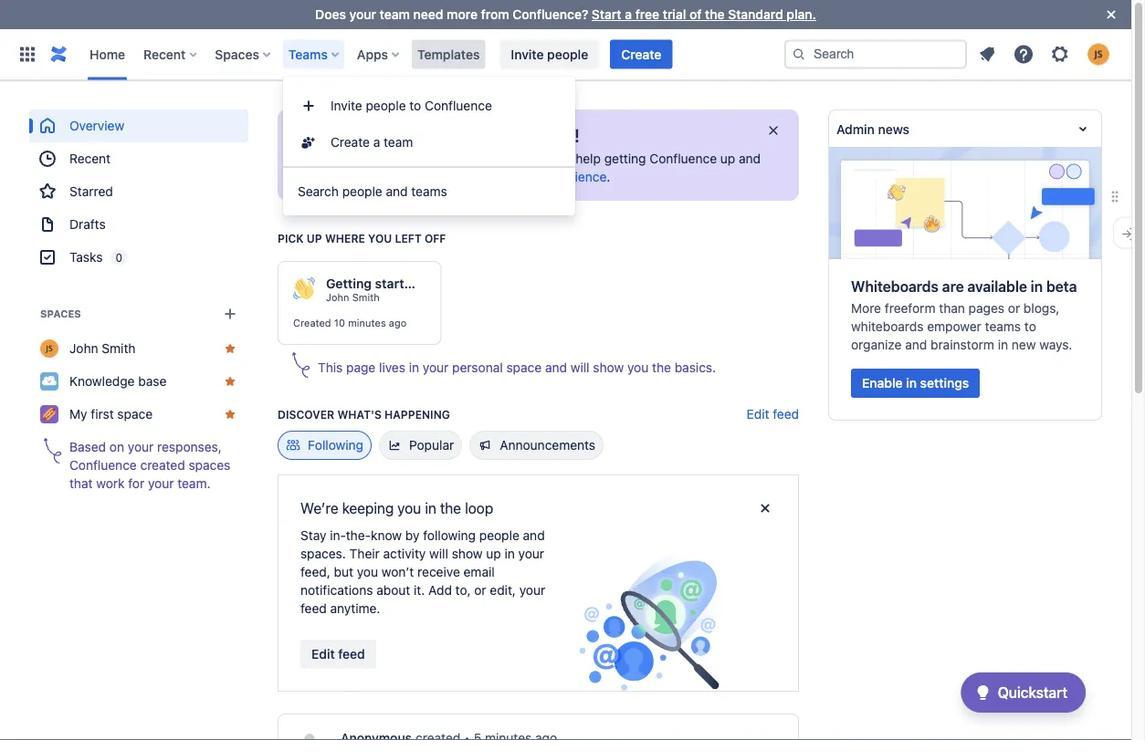 Task type: locate. For each thing, give the bounding box(es) containing it.
1 horizontal spatial the
[[652, 360, 671, 375]]

1 horizontal spatial recent
[[143, 47, 186, 62]]

search image
[[792, 47, 806, 62]]

we're up here.
[[426, 124, 473, 146]]

0 vertical spatial team
[[380, 7, 410, 22]]

create for create
[[621, 47, 661, 62]]

knowledge base
[[69, 374, 167, 389]]

smith
[[352, 292, 380, 304], [102, 341, 136, 356]]

recent button
[[138, 40, 204, 69]]

invite inside button
[[331, 98, 362, 113]]

in right started
[[423, 276, 434, 291]]

:wave: image
[[293, 278, 315, 300]]

1 horizontal spatial a
[[625, 7, 632, 22]]

confluence right "getting"
[[650, 151, 717, 166]]

to up john.
[[409, 98, 421, 113]]

1 vertical spatial john
[[69, 341, 98, 356]]

0 horizontal spatial or
[[474, 583, 486, 598]]

show left basics.
[[593, 360, 624, 375]]

in up edit,
[[505, 547, 515, 562]]

1 vertical spatial more
[[542, 151, 572, 166]]

0 vertical spatial create
[[621, 47, 661, 62]]

whiteboards are available in beta more freeform than pages or blogs, whiteboards empower teams to organize and brainstorm in new ways.
[[851, 278, 1077, 352]]

0 vertical spatial show
[[593, 360, 624, 375]]

people down does your team need more from confluence? start a free trial of the standard plan.
[[547, 47, 588, 62]]

overview link
[[29, 110, 248, 142]]

1 vertical spatial a
[[373, 135, 380, 150]]

0 horizontal spatial to
[[409, 98, 421, 113]]

help icon image
[[1013, 43, 1035, 65]]

invite up g'day,
[[331, 98, 362, 113]]

0 horizontal spatial edit feed button
[[300, 640, 376, 669]]

1 vertical spatial edit feed
[[311, 647, 365, 662]]

1 horizontal spatial spaces
[[215, 47, 259, 62]]

starred
[[69, 184, 113, 199]]

0 vertical spatial invite
[[511, 47, 544, 62]]

unstar this space image inside the john smith link
[[223, 342, 237, 356]]

1 vertical spatial teams
[[985, 319, 1021, 334]]

teams inside button
[[411, 184, 447, 199]]

create for create a team
[[331, 135, 370, 150]]

0 vertical spatial teams
[[411, 184, 447, 199]]

whiteboards
[[851, 319, 924, 334]]

edit feed button
[[747, 405, 799, 424], [300, 640, 376, 669]]

confluence up work
[[69, 458, 137, 473]]

0 horizontal spatial will
[[429, 547, 448, 562]]

start a free trial of the standard plan. link
[[592, 7, 816, 22]]

unstar this space image inside my first space link
[[223, 407, 237, 422]]

1 horizontal spatial john
[[326, 292, 349, 304]]

anytime.
[[330, 601, 380, 616]]

1 horizontal spatial or
[[1008, 301, 1020, 316]]

1 horizontal spatial to
[[518, 124, 535, 146]]

0 horizontal spatial group
[[29, 110, 248, 274]]

and inside whiteboards are available in beta more freeform than pages or blogs, whiteboards empower teams to organize and brainstorm in new ways.
[[905, 337, 927, 352]]

2 horizontal spatial the
[[705, 7, 725, 22]]

banner
[[0, 29, 1131, 80]]

smith up knowledge base
[[102, 341, 136, 356]]

2 vertical spatial we're
[[300, 500, 338, 517]]

.
[[607, 169, 610, 184]]

0 horizontal spatial a
[[373, 135, 380, 150]]

than
[[939, 301, 965, 316]]

john down getting at top left
[[326, 292, 349, 304]]

john smith link
[[326, 291, 380, 304], [29, 332, 248, 365]]

whiteboards
[[851, 278, 939, 295]]

available
[[968, 278, 1027, 295]]

to up like
[[518, 124, 535, 146]]

to inside button
[[409, 98, 421, 113]]

a
[[625, 7, 632, 22], [373, 135, 380, 150]]

we're
[[426, 124, 473, 146], [321, 151, 356, 166], [300, 500, 338, 517]]

1 horizontal spatial create
[[621, 47, 661, 62]]

stay
[[300, 528, 326, 543]]

will inside stay in-the-know by following people and spaces. their activity will show up in your feed, but you won't receive email notifications about it. add to, or edit, your feed anytime.
[[429, 547, 448, 562]]

we're for happy
[[321, 151, 356, 166]]

0 horizontal spatial the
[[440, 500, 461, 517]]

trial
[[663, 7, 686, 22]]

to up the new
[[1025, 319, 1036, 334]]

loop
[[465, 500, 493, 517]]

announcements
[[500, 438, 596, 453]]

recent up starred
[[69, 151, 111, 166]]

enable in settings
[[862, 376, 969, 391]]

or down 'available'
[[1008, 301, 1020, 316]]

based
[[69, 440, 106, 455]]

unstar this space image up unstar this space icon
[[223, 342, 237, 356]]

drafts link
[[29, 208, 248, 241]]

invite inside button
[[511, 47, 544, 62]]

invite
[[511, 47, 544, 62], [331, 98, 362, 113]]

receive
[[417, 565, 460, 580]]

john up knowledge
[[69, 341, 98, 356]]

check image
[[972, 682, 994, 704]]

1 horizontal spatial invite
[[511, 47, 544, 62]]

2 vertical spatial feed
[[338, 647, 365, 662]]

1 vertical spatial team
[[384, 135, 413, 150]]

unstar this space image
[[223, 342, 237, 356], [223, 407, 237, 422]]

apps button
[[351, 40, 406, 69]]

spaces right recent dropdown button
[[215, 47, 259, 62]]

a up happy
[[373, 135, 380, 150]]

check
[[373, 169, 409, 184]]

recent inside recent link
[[69, 151, 111, 166]]

new
[[1012, 337, 1036, 352]]

personal
[[452, 360, 503, 375]]

1 horizontal spatial feed
[[338, 647, 365, 662]]

confluence image
[[47, 43, 69, 65]]

blogs,
[[1024, 301, 1060, 316]]

to inside whiteboards are available in beta more freeform than pages or blogs, whiteboards empower teams to organize and brainstorm in new ways.
[[1025, 319, 1036, 334]]

global element
[[11, 29, 784, 80]]

0 vertical spatial recent
[[143, 47, 186, 62]]

1 vertical spatial unstar this space image
[[223, 407, 237, 422]]

0 vertical spatial will
[[571, 360, 590, 375]]

the-
[[346, 528, 371, 543]]

people inside stay in-the-know by following people and spaces. their activity will show up in your feed, but you won't receive email notifications about it. add to, or edit, your feed anytime.
[[479, 528, 519, 543]]

created
[[293, 317, 331, 329]]

teams inside whiteboards are available in beta more freeform than pages or blogs, whiteboards empower teams to organize and brainstorm in new ways.
[[985, 319, 1021, 334]]

freeform
[[885, 301, 936, 316]]

0 vertical spatial unstar this space image
[[223, 342, 237, 356]]

spaces.
[[300, 547, 346, 562]]

confluence down off
[[437, 276, 507, 291]]

0 vertical spatial feed
[[773, 407, 799, 422]]

confluence
[[425, 98, 492, 113], [650, 151, 717, 166], [437, 276, 507, 291], [69, 458, 137, 473]]

1 horizontal spatial space
[[506, 360, 542, 375]]

you'd
[[483, 151, 515, 166]]

0 vertical spatial john smith link
[[326, 291, 380, 304]]

people inside button
[[547, 47, 588, 62]]

for
[[128, 476, 144, 491]]

started
[[375, 276, 420, 291]]

confluence inside 'we're happy you're here. if you'd like more help getting confluence up and running, check out our'
[[650, 151, 717, 166]]

2 horizontal spatial feed
[[773, 407, 799, 422]]

spaces up john smith
[[40, 308, 81, 320]]

following
[[423, 528, 476, 543]]

1 vertical spatial feed
[[300, 601, 327, 616]]

1 vertical spatial we're
[[321, 151, 356, 166]]

organize
[[851, 337, 902, 352]]

you
[[368, 232, 392, 245], [627, 360, 649, 375], [397, 500, 421, 517], [357, 565, 378, 580]]

people inside group
[[366, 98, 406, 113]]

create inside global element
[[621, 47, 661, 62]]

team
[[380, 7, 410, 22], [384, 135, 413, 150]]

1 horizontal spatial edit
[[747, 407, 769, 422]]

1 vertical spatial edit
[[311, 647, 335, 662]]

a left free
[[625, 7, 632, 22]]

smith down getting at top left
[[352, 292, 380, 304]]

0 vertical spatial a
[[625, 7, 632, 22]]

2 horizontal spatial to
[[1025, 319, 1036, 334]]

more down help!
[[542, 151, 572, 166]]

create up happy
[[331, 135, 370, 150]]

more
[[851, 301, 881, 316]]

john smith link up base
[[29, 332, 248, 365]]

starred link
[[29, 175, 248, 208]]

1 vertical spatial create
[[331, 135, 370, 150]]

the
[[705, 7, 725, 22], [652, 360, 671, 375], [440, 500, 461, 517]]

0 horizontal spatial invite
[[331, 98, 362, 113]]

1 horizontal spatial more
[[542, 151, 572, 166]]

will up announcements
[[571, 360, 590, 375]]

the right of
[[705, 7, 725, 22]]

in up following at the bottom left
[[425, 500, 436, 517]]

1 vertical spatial space
[[117, 407, 153, 422]]

we're inside 'we're happy you're here. if you'd like more help getting confluence up and running, check out our'
[[321, 151, 356, 166]]

0 horizontal spatial more
[[447, 7, 478, 22]]

0 horizontal spatial edit
[[311, 647, 335, 662]]

settings icon image
[[1049, 43, 1071, 65]]

0 vertical spatial to
[[409, 98, 421, 113]]

recent right home
[[143, 47, 186, 62]]

close image
[[766, 123, 781, 138]]

teams button
[[283, 40, 346, 69]]

this page lives in your personal space and will show you the basics.
[[318, 360, 716, 375]]

team left need
[[380, 7, 410, 22]]

like
[[519, 151, 539, 166]]

minutes
[[348, 317, 386, 329]]

create down free
[[621, 47, 661, 62]]

0 vertical spatial john
[[326, 292, 349, 304]]

the up following at the bottom left
[[440, 500, 461, 517]]

1 horizontal spatial group
[[283, 82, 575, 166]]

1 vertical spatial spaces
[[40, 308, 81, 320]]

0 horizontal spatial teams
[[411, 184, 447, 199]]

1 horizontal spatial edit feed
[[747, 407, 799, 422]]

john smith link up "created 10 minutes ago"
[[326, 291, 380, 304]]

ago
[[389, 317, 407, 329]]

confluence image
[[47, 43, 69, 65]]

in right enable
[[906, 376, 917, 391]]

space right "personal"
[[506, 360, 542, 375]]

people down happy
[[342, 184, 382, 199]]

1 vertical spatial or
[[474, 583, 486, 598]]

confluence up the g'day, john. we're here to help!
[[425, 98, 492, 113]]

1 vertical spatial invite
[[331, 98, 362, 113]]

0 horizontal spatial recent
[[69, 151, 111, 166]]

pick
[[278, 232, 304, 245]]

team up you're
[[384, 135, 413, 150]]

0 horizontal spatial feed
[[300, 601, 327, 616]]

2 vertical spatial to
[[1025, 319, 1036, 334]]

0
[[115, 251, 122, 264]]

people for invite people to confluence
[[366, 98, 406, 113]]

1 horizontal spatial will
[[571, 360, 590, 375]]

g'day,
[[321, 124, 372, 146]]

more left from
[[447, 7, 478, 22]]

in inside getting started in confluence john smith
[[423, 276, 434, 291]]

spaces
[[215, 47, 259, 62], [40, 308, 81, 320]]

we're up running,
[[321, 151, 356, 166]]

edit
[[747, 407, 769, 422], [311, 647, 335, 662]]

you down their
[[357, 565, 378, 580]]

1 horizontal spatial teams
[[985, 319, 1021, 334]]

john smith
[[69, 341, 136, 356]]

create
[[621, 47, 661, 62], [331, 135, 370, 150]]

0 vertical spatial edit feed button
[[747, 405, 799, 424]]

popular
[[409, 438, 454, 453]]

1 vertical spatial will
[[429, 547, 448, 562]]

0 horizontal spatial create
[[331, 135, 370, 150]]

1 horizontal spatial edit feed button
[[747, 405, 799, 424]]

or inside stay in-the-know by following people and spaces. their activity will show up in your feed, but you won't receive email notifications about it. add to, or edit, your feed anytime.
[[474, 583, 486, 598]]

john inside getting started in confluence john smith
[[326, 292, 349, 304]]

create inside "button"
[[331, 135, 370, 150]]

and inside 'we're happy you're here. if you'd like more help getting confluence up and running, check out our'
[[739, 151, 761, 166]]

will up receive
[[429, 547, 448, 562]]

create link
[[610, 40, 672, 69]]

unstar this space image
[[223, 374, 237, 389]]

admin news button
[[829, 110, 1101, 147]]

templates link
[[412, 40, 485, 69]]

we're up stay
[[300, 500, 338, 517]]

show up email
[[452, 547, 483, 562]]

1 vertical spatial the
[[652, 360, 671, 375]]

teams down you're
[[411, 184, 447, 199]]

confluence inside button
[[425, 98, 492, 113]]

0 vertical spatial or
[[1008, 301, 1020, 316]]

1 unstar this space image from the top
[[223, 342, 237, 356]]

group
[[283, 82, 575, 166], [29, 110, 248, 274]]

what's
[[337, 408, 382, 421]]

unstar this space image down unstar this space icon
[[223, 407, 237, 422]]

people up john.
[[366, 98, 406, 113]]

:wave: image
[[293, 278, 315, 300]]

people down loop
[[479, 528, 519, 543]]

or right to,
[[474, 583, 486, 598]]

1 horizontal spatial smith
[[352, 292, 380, 304]]

1 vertical spatial john smith link
[[29, 332, 248, 365]]

invite for invite people
[[511, 47, 544, 62]]

the left basics.
[[652, 360, 671, 375]]

0 horizontal spatial show
[[452, 547, 483, 562]]

experience
[[542, 169, 607, 184]]

1 horizontal spatial show
[[593, 360, 624, 375]]

teams down pages
[[985, 319, 1021, 334]]

0 vertical spatial spaces
[[215, 47, 259, 62]]

show
[[593, 360, 624, 375], [452, 547, 483, 562]]

following button
[[278, 431, 372, 460]]

templates
[[417, 47, 480, 62]]

to
[[409, 98, 421, 113], [518, 124, 535, 146], [1025, 319, 1036, 334]]

we're keeping you in the loop
[[300, 500, 493, 517]]

2 unstar this space image from the top
[[223, 407, 237, 422]]

settings
[[920, 376, 969, 391]]

0 vertical spatial smith
[[352, 292, 380, 304]]

space right first
[[117, 407, 153, 422]]

1 vertical spatial recent
[[69, 151, 111, 166]]

plan.
[[787, 7, 816, 22]]

invite down the confluence? on the top
[[511, 47, 544, 62]]

1 vertical spatial to
[[518, 124, 535, 146]]

team inside "button"
[[384, 135, 413, 150]]

teams
[[288, 47, 328, 62]]

1 vertical spatial show
[[452, 547, 483, 562]]

1 vertical spatial smith
[[102, 341, 136, 356]]

here.
[[439, 151, 469, 166]]



Task type: vqa. For each thing, say whether or not it's contained in the screenshot.
leftmost List
no



Task type: describe. For each thing, give the bounding box(es) containing it.
knowledge base link
[[29, 365, 248, 398]]

you're
[[399, 151, 435, 166]]

10
[[334, 317, 345, 329]]

spaces inside spaces dropdown button
[[215, 47, 259, 62]]

you left 'left'
[[368, 232, 392, 245]]

but
[[334, 565, 353, 580]]

0 horizontal spatial space
[[117, 407, 153, 422]]

0 horizontal spatial john smith link
[[29, 332, 248, 365]]

more inside 'we're happy you're here. if you'd like more help getting confluence up and running, check out our'
[[542, 151, 572, 166]]

of
[[689, 7, 702, 22]]

invite people to confluence
[[331, 98, 492, 113]]

off
[[425, 232, 446, 245]]

0 vertical spatial we're
[[426, 124, 473, 146]]

by
[[405, 528, 420, 543]]

0 vertical spatial the
[[705, 7, 725, 22]]

popular button
[[379, 431, 462, 460]]

help!
[[539, 124, 580, 146]]

in-
[[330, 528, 346, 543]]

banner containing home
[[0, 29, 1131, 80]]

unstar this space image for my first space
[[223, 407, 237, 422]]

need
[[413, 7, 443, 22]]

people for search people and teams
[[342, 184, 382, 199]]

up inside stay in-the-know by following people and spaces. their activity will show up in your feed, but you won't receive email notifications about it. add to, or edit, your feed anytime.
[[486, 547, 501, 562]]

their
[[349, 547, 380, 562]]

created
[[140, 458, 185, 473]]

g'day, john. we're here to help!
[[321, 124, 580, 146]]

0 vertical spatial more
[[447, 7, 478, 22]]

work
[[96, 476, 125, 491]]

in inside enable in settings link
[[906, 376, 917, 391]]

spaces button
[[209, 40, 277, 69]]

you up by on the left bottom of page
[[397, 500, 421, 517]]

keeping
[[342, 500, 394, 517]]

welcome banner image
[[292, 124, 314, 146]]

a inside "button"
[[373, 135, 380, 150]]

my first space
[[69, 407, 153, 422]]

in up blogs, in the top right of the page
[[1031, 278, 1043, 295]]

confluence inside getting started in confluence john smith
[[437, 276, 507, 291]]

our
[[435, 169, 454, 184]]

invite for invite people to confluence
[[331, 98, 362, 113]]

invite people
[[511, 47, 588, 62]]

unstar this space image for john smith
[[223, 342, 237, 356]]

feed for edit feed button to the right
[[773, 407, 799, 422]]

empower
[[927, 319, 982, 334]]

0 horizontal spatial spaces
[[40, 308, 81, 320]]

brainstorm
[[931, 337, 994, 352]]

quickstart button
[[961, 673, 1086, 713]]

standard
[[728, 7, 783, 22]]

we're for keeping
[[300, 500, 338, 517]]

and inside button
[[386, 184, 408, 199]]

smith inside getting started in confluence john smith
[[352, 292, 380, 304]]

invite people to confluence image
[[298, 95, 320, 117]]

notification icon image
[[976, 43, 998, 65]]

0 horizontal spatial edit feed
[[311, 647, 365, 662]]

notifications
[[300, 583, 373, 598]]

show inside stay in-the-know by following people and spaces. their activity will show up in your feed, but you won't receive email notifications about it. add to, or edit, your feed anytime.
[[452, 547, 483, 562]]

following
[[308, 438, 363, 453]]

base
[[138, 374, 167, 389]]

here
[[477, 124, 514, 146]]

does your team need more from confluence? start a free trial of the standard plan.
[[315, 7, 816, 22]]

0 vertical spatial edit feed
[[747, 407, 799, 422]]

out
[[412, 169, 431, 184]]

confluence inside based on your responses, confluence created spaces that work for your team.
[[69, 458, 137, 473]]

admin
[[836, 121, 875, 136]]

based on your responses, confluence created spaces that work for your team.
[[69, 440, 230, 491]]

that
[[69, 476, 93, 491]]

recent inside recent dropdown button
[[143, 47, 186, 62]]

drafts
[[69, 217, 106, 232]]

pages
[[969, 301, 1005, 316]]

email
[[464, 565, 495, 580]]

enable in settings link
[[851, 369, 980, 398]]

group containing overview
[[29, 110, 248, 274]]

1 horizontal spatial john smith link
[[326, 291, 380, 304]]

feed inside stay in-the-know by following people and spaces. their activity will show up in your feed, but you won't receive email notifications about it. add to, or edit, your feed anytime.
[[300, 601, 327, 616]]

home link
[[84, 40, 131, 69]]

you inside stay in-the-know by following people and spaces. their activity will show up in your feed, but you won't receive email notifications about it. add to, or edit, your feed anytime.
[[357, 565, 378, 580]]

create a team
[[331, 135, 413, 150]]

lives
[[379, 360, 405, 375]]

happening
[[385, 408, 450, 421]]

0 vertical spatial edit
[[747, 407, 769, 422]]

in right lives
[[409, 360, 419, 375]]

people for invite people
[[547, 47, 588, 62]]

appswitcher icon image
[[16, 43, 38, 65]]

invite people to confluence button
[[283, 88, 575, 124]]

it.
[[414, 583, 425, 598]]

spaces
[[189, 458, 230, 473]]

search people and teams button
[[283, 174, 575, 210]]

close message box image
[[754, 498, 776, 520]]

you left basics.
[[627, 360, 649, 375]]

free
[[635, 7, 659, 22]]

about
[[376, 583, 410, 598]]

team for your
[[380, 7, 410, 22]]

feed for edit feed button to the bottom
[[338, 647, 365, 662]]

happy
[[359, 151, 395, 166]]

home
[[89, 47, 125, 62]]

search
[[298, 184, 339, 199]]

overview
[[69, 118, 124, 133]]

getting started in confluence john smith
[[326, 276, 507, 304]]

or inside whiteboards are available in beta more freeform than pages or blogs, whiteboards empower teams to organize and brainstorm in new ways.
[[1008, 301, 1020, 316]]

page
[[346, 360, 376, 375]]

set
[[502, 169, 520, 184]]

team for a
[[384, 135, 413, 150]]

if
[[472, 151, 480, 166]]

pick up where you left off
[[278, 232, 446, 245]]

left
[[395, 232, 422, 245]]

and inside stay in-the-know by following people and spaces. their activity will show up in your feed, but you won't receive email notifications about it. add to, or edit, your feed anytime.
[[523, 528, 545, 543]]

running,
[[321, 169, 370, 184]]

0 horizontal spatial john
[[69, 341, 98, 356]]

from
[[481, 7, 509, 22]]

2 vertical spatial the
[[440, 500, 461, 517]]

quickstart
[[998, 684, 1068, 702]]

my first space link
[[29, 398, 248, 431]]

0 vertical spatial space
[[506, 360, 542, 375]]

we're happy you're here. if you'd like more help getting confluence up and running, check out our
[[321, 151, 761, 184]]

your profile and preferences image
[[1088, 43, 1110, 65]]

discover what's happening
[[278, 408, 450, 421]]

start
[[592, 7, 622, 22]]

are
[[942, 278, 964, 295]]

up inside 'we're happy you're here. if you'd like more help getting confluence up and running, check out our'
[[720, 151, 735, 166]]

group containing invite people to confluence
[[283, 82, 575, 166]]

in inside stay in-the-know by following people and spaces. their activity will show up in your feed, but you won't receive email notifications about it. add to, or edit, your feed anytime.
[[505, 547, 515, 562]]

know
[[371, 528, 402, 543]]

activity
[[383, 547, 426, 562]]

guided set up experience link
[[458, 169, 607, 184]]

0 horizontal spatial smith
[[102, 341, 136, 356]]

edit,
[[490, 583, 516, 598]]

in left the new
[[998, 337, 1008, 352]]

admin news
[[836, 121, 910, 136]]

Search field
[[784, 40, 967, 69]]

first
[[91, 407, 114, 422]]

close image
[[1100, 4, 1122, 26]]

1 vertical spatial edit feed button
[[300, 640, 376, 669]]

create a space image
[[219, 303, 241, 325]]

invite people button
[[500, 40, 599, 69]]



